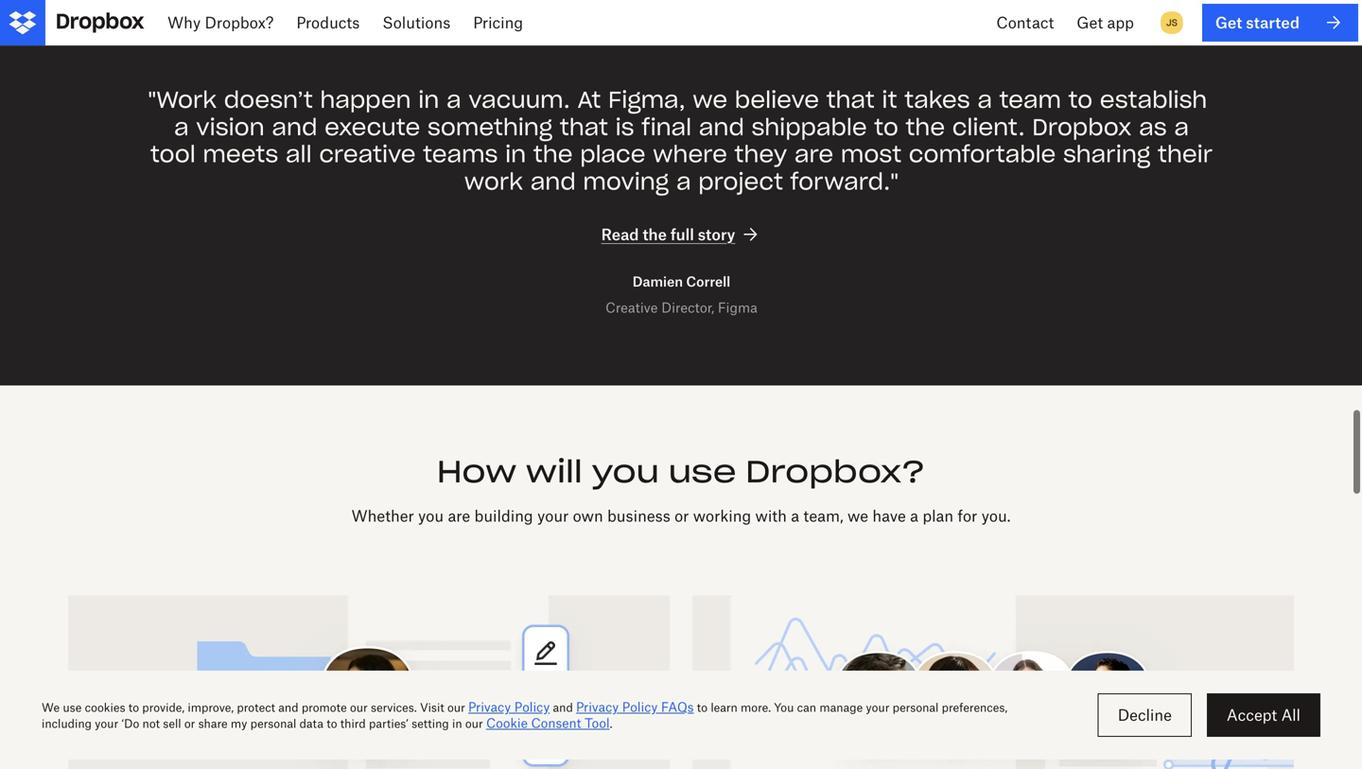 Task type: vqa. For each thing, say whether or not it's contained in the screenshot.
Vacuum.
yes



Task type: locate. For each thing, give the bounding box(es) containing it.
a left 'vision'
[[174, 112, 189, 141]]

full
[[671, 225, 694, 243]]

1 horizontal spatial the
[[643, 225, 667, 243]]

and right work
[[530, 167, 576, 196]]

1 horizontal spatial that
[[827, 85, 875, 114]]

1 vertical spatial in
[[505, 140, 526, 169]]

1 horizontal spatial and
[[530, 167, 576, 196]]

1 horizontal spatial are
[[795, 140, 834, 169]]

get inside get app popup button
[[1077, 13, 1103, 32]]

read the full story
[[601, 225, 735, 243]]

we inside "work doesn't happen in a vacuum. at figma, we believe that it takes a team to establish a vision and execute something that is final and shippable to the client. dropbox as a tool meets all creative teams in the place where they are most comfortable sharing their work and moving a project forward."
[[693, 85, 728, 114]]

0 horizontal spatial are
[[448, 507, 470, 525]]

1 horizontal spatial in
[[505, 140, 526, 169]]

you
[[592, 452, 659, 491], [418, 507, 444, 525]]

0 horizontal spatial dropbox?
[[205, 13, 274, 32]]

0 horizontal spatial get
[[1077, 13, 1103, 32]]

dropbox?
[[205, 13, 274, 32], [746, 452, 926, 491]]

are left building
[[448, 507, 470, 525]]

image of folder, user icon, and hyperlink icon to represent link share. image
[[68, 596, 670, 769]]

and right 'vision'
[[272, 112, 317, 141]]

0 vertical spatial are
[[795, 140, 834, 169]]

the left full
[[643, 225, 667, 243]]

app
[[1107, 13, 1134, 32]]

pricing link
[[462, 0, 535, 45]]

to left takes
[[874, 112, 899, 141]]

1 vertical spatial we
[[848, 507, 869, 525]]

0 vertical spatial dropbox?
[[205, 13, 274, 32]]

that left is
[[560, 112, 608, 141]]

happen
[[320, 85, 411, 114]]

1 horizontal spatial dropbox?
[[746, 452, 926, 491]]

a left the plan
[[910, 507, 919, 525]]

to right team at the top
[[1069, 85, 1093, 114]]

figma
[[718, 299, 758, 315]]

solutions button
[[371, 0, 462, 45]]

dropbox? right why
[[205, 13, 274, 32]]

dropbox? inside 'dropdown button'
[[205, 13, 274, 32]]

get started
[[1216, 13, 1300, 32]]

get left app
[[1077, 13, 1103, 32]]

at
[[578, 85, 601, 114]]

in down the vacuum.
[[505, 140, 526, 169]]

whether you are building your own business or working with a team, we have a plan for you.
[[351, 507, 1011, 525]]

the left place
[[533, 140, 573, 169]]

have
[[873, 507, 906, 525]]

story
[[698, 225, 735, 243]]

1 vertical spatial dropbox?
[[746, 452, 926, 491]]

we right final
[[693, 85, 728, 114]]

1 vertical spatial are
[[448, 507, 470, 525]]

0 vertical spatial we
[[693, 85, 728, 114]]

that
[[827, 85, 875, 114], [560, 112, 608, 141]]

own
[[573, 507, 603, 525]]

are right the they at the top right
[[795, 140, 834, 169]]

that left it
[[827, 85, 875, 114]]

1 vertical spatial you
[[418, 507, 444, 525]]

a
[[447, 85, 461, 114], [978, 85, 992, 114], [174, 112, 189, 141], [1174, 112, 1189, 141], [676, 167, 691, 196], [791, 507, 799, 525], [910, 507, 919, 525]]

1 horizontal spatial you
[[592, 452, 659, 491]]

execute
[[325, 112, 420, 141]]

dropbox? up team,
[[746, 452, 926, 491]]

comfortable
[[909, 140, 1056, 169]]

a right as
[[1174, 112, 1189, 141]]

plan
[[923, 507, 954, 525]]

the
[[906, 112, 945, 141], [533, 140, 573, 169], [643, 225, 667, 243]]

contact button
[[985, 0, 1066, 45]]

a up full
[[676, 167, 691, 196]]

get inside the get started link
[[1216, 13, 1243, 32]]

the right it
[[906, 112, 945, 141]]

you up business
[[592, 452, 659, 491]]

figma,
[[608, 85, 686, 114]]

how will you use dropbox?
[[437, 452, 926, 491]]

damien correll
[[633, 273, 731, 289]]

and right final
[[699, 112, 744, 141]]

0 horizontal spatial the
[[533, 140, 573, 169]]

are
[[795, 140, 834, 169], [448, 507, 470, 525]]

place
[[580, 140, 646, 169]]

products button
[[285, 0, 371, 45]]

all
[[286, 140, 312, 169]]

get app button
[[1066, 0, 1146, 45]]

is
[[616, 112, 634, 141]]

read
[[601, 225, 639, 243]]

to
[[1069, 85, 1093, 114], [874, 112, 899, 141]]

0 horizontal spatial and
[[272, 112, 317, 141]]

building
[[475, 507, 533, 525]]

in
[[418, 85, 439, 114], [505, 140, 526, 169]]

0 vertical spatial in
[[418, 85, 439, 114]]

image of group of users who have access to files. image
[[693, 596, 1294, 769]]

creative
[[606, 299, 658, 315]]

js
[[1166, 17, 1178, 28]]

get
[[1216, 13, 1243, 32], [1077, 13, 1103, 32]]

we
[[693, 85, 728, 114], [848, 507, 869, 525]]

why dropbox? button
[[156, 0, 285, 45]]

in up "teams"
[[418, 85, 439, 114]]

0 horizontal spatial we
[[693, 85, 728, 114]]

we left have at the bottom of page
[[848, 507, 869, 525]]

will
[[526, 452, 583, 491]]

1 horizontal spatial get
[[1216, 13, 1243, 32]]

0 horizontal spatial to
[[874, 112, 899, 141]]

0 horizontal spatial you
[[418, 507, 444, 525]]

and
[[272, 112, 317, 141], [699, 112, 744, 141], [530, 167, 576, 196]]

a left team at the top
[[978, 85, 992, 114]]

meets
[[203, 140, 278, 169]]

get left 'started'
[[1216, 13, 1243, 32]]

0 horizontal spatial in
[[418, 85, 439, 114]]

you.
[[982, 507, 1011, 525]]

you right whether
[[418, 507, 444, 525]]

are inside "work doesn't happen in a vacuum. at figma, we believe that it takes a team to establish a vision and execute something that is final and shippable to the client. dropbox as a tool meets all creative teams in the place where they are most comfortable sharing their work and moving a project forward."
[[795, 140, 834, 169]]



Task type: describe. For each thing, give the bounding box(es) containing it.
believe
[[735, 85, 819, 114]]

team,
[[804, 507, 844, 525]]

doesn't
[[224, 85, 313, 114]]

with
[[755, 507, 787, 525]]

pricing
[[473, 13, 523, 32]]

a right with
[[791, 507, 799, 525]]

0 horizontal spatial that
[[560, 112, 608, 141]]

establish
[[1100, 85, 1208, 114]]

tool
[[150, 140, 196, 169]]

takes
[[905, 85, 970, 114]]

teams
[[423, 140, 498, 169]]

most
[[841, 140, 902, 169]]

they
[[735, 140, 787, 169]]

working
[[693, 507, 751, 525]]

get started link
[[1202, 4, 1359, 42]]

get app
[[1077, 13, 1134, 32]]

why
[[167, 13, 201, 32]]

1 horizontal spatial we
[[848, 507, 869, 525]]

or
[[675, 507, 689, 525]]

1 horizontal spatial to
[[1069, 85, 1093, 114]]

js button
[[1157, 8, 1187, 38]]

work
[[464, 167, 523, 196]]

where
[[653, 140, 727, 169]]

moving
[[583, 167, 669, 196]]

a up "teams"
[[447, 85, 461, 114]]

0 vertical spatial you
[[592, 452, 659, 491]]

whether
[[351, 507, 414, 525]]

creative
[[319, 140, 416, 169]]

team
[[1000, 85, 1061, 114]]

director,
[[662, 299, 714, 315]]

get for get app
[[1077, 13, 1103, 32]]

business
[[607, 507, 671, 525]]

vision
[[196, 112, 265, 141]]

"work
[[148, 85, 217, 114]]

get for get started
[[1216, 13, 1243, 32]]

shippable
[[752, 112, 867, 141]]

as
[[1139, 112, 1167, 141]]

your
[[537, 507, 569, 525]]

read the full story link
[[601, 223, 762, 246]]

sharing
[[1063, 140, 1151, 169]]

creative director, figma
[[606, 299, 758, 315]]

their
[[1158, 140, 1213, 169]]

for
[[958, 507, 978, 525]]

contact
[[997, 13, 1054, 32]]

vacuum.
[[469, 85, 570, 114]]

dropbox
[[1032, 112, 1132, 141]]

"work doesn't happen in a vacuum. at figma, we believe that it takes a team to establish a vision and execute something that is final and shippable to the client. dropbox as a tool meets all creative teams in the place where they are most comfortable sharing their work and moving a project forward."
[[148, 85, 1213, 196]]

something
[[428, 112, 553, 141]]

use
[[669, 452, 737, 491]]

project
[[698, 167, 783, 196]]

started
[[1246, 13, 1300, 32]]

it
[[882, 85, 897, 114]]

products
[[296, 13, 360, 32]]

correll
[[686, 273, 731, 289]]

2 horizontal spatial the
[[906, 112, 945, 141]]

why dropbox?
[[167, 13, 274, 32]]

how
[[437, 452, 517, 491]]

2 horizontal spatial and
[[699, 112, 744, 141]]

solutions
[[383, 13, 451, 32]]

damien
[[633, 273, 683, 289]]

final
[[642, 112, 692, 141]]

forward."
[[790, 167, 899, 196]]

client.
[[952, 112, 1025, 141]]



